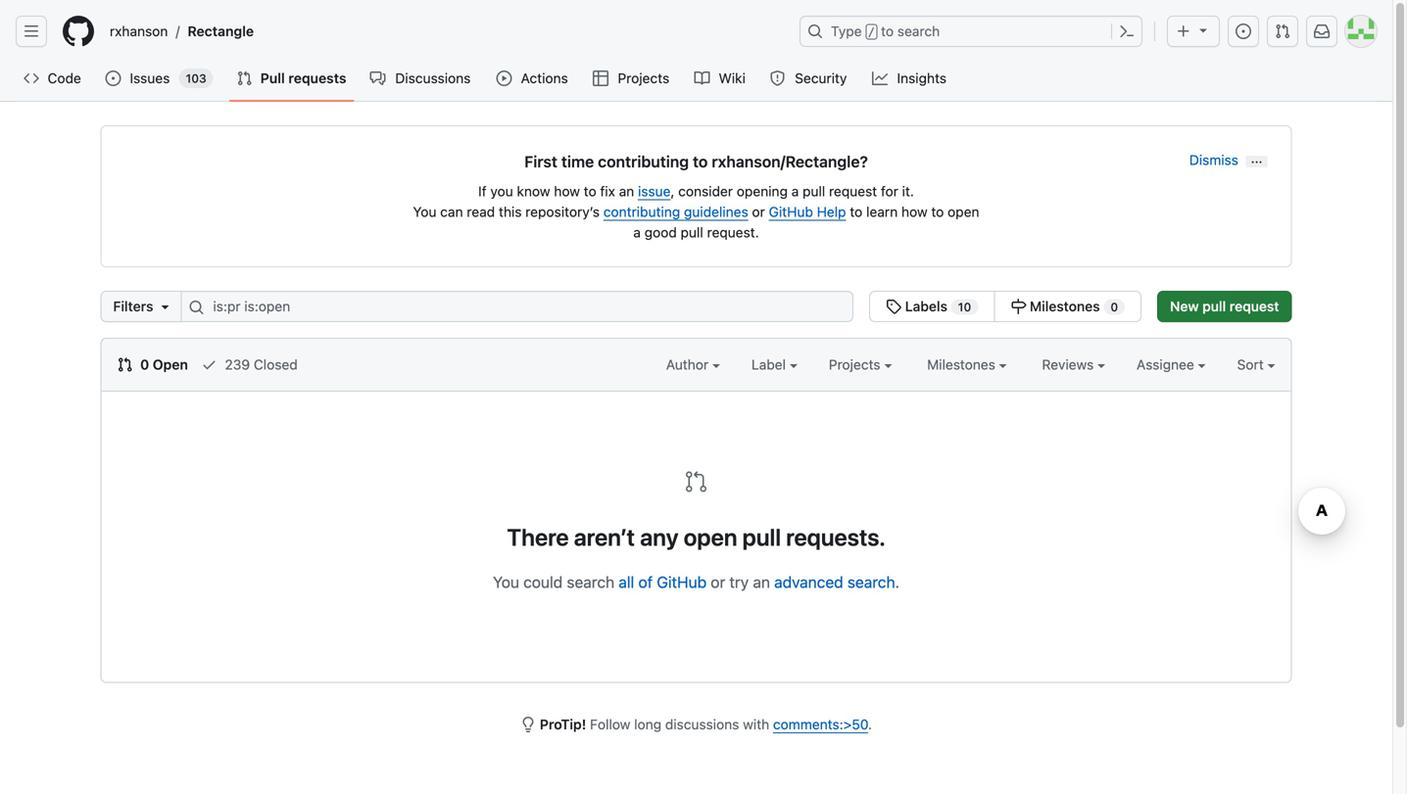 Task type: locate. For each thing, give the bounding box(es) containing it.
1 horizontal spatial 0
[[1111, 300, 1119, 314]]

plus image
[[1176, 24, 1192, 39]]

0
[[1111, 300, 1119, 314], [140, 357, 149, 373]]

0 horizontal spatial you
[[413, 204, 437, 220]]

list containing rxhanson / rectangle
[[102, 16, 788, 47]]

/ inside type / to search
[[868, 25, 875, 39]]

sort
[[1238, 357, 1264, 373]]

pull up try
[[743, 524, 781, 551]]

know
[[517, 183, 550, 199]]

/ inside rxhanson / rectangle
[[176, 23, 180, 39]]

0 horizontal spatial or
[[711, 573, 726, 592]]

git pull request image inside pull requests link
[[237, 71, 253, 86]]

new pull request link
[[1158, 291, 1292, 322]]

long
[[634, 717, 662, 733]]

pull requests
[[260, 70, 346, 86]]

reviews button
[[1042, 355, 1106, 375]]

1 horizontal spatial projects
[[829, 357, 884, 373]]

0 horizontal spatial open
[[684, 524, 738, 551]]

new pull request
[[1170, 298, 1280, 315]]

0 vertical spatial 0
[[1111, 300, 1119, 314]]

1 horizontal spatial git pull request image
[[237, 71, 253, 86]]

1 vertical spatial a
[[634, 224, 641, 241]]

code image
[[24, 71, 39, 86]]

it.
[[902, 183, 914, 199]]

if you know how to fix an issue ,           consider opening a pull request for it.
[[478, 183, 914, 199]]

command palette image
[[1119, 24, 1135, 39]]

could
[[524, 573, 563, 592]]

you for there aren't any open pull requests.
[[493, 573, 519, 592]]

github down opening
[[769, 204, 813, 220]]

notifications image
[[1314, 24, 1330, 39]]

type
[[831, 23, 862, 39]]

there aren't any open pull requests.
[[507, 524, 886, 551]]

type / to search
[[831, 23, 940, 39]]

/ right type
[[868, 25, 875, 39]]

0 horizontal spatial how
[[554, 183, 580, 199]]

requests.
[[786, 524, 886, 551]]

book image
[[695, 71, 710, 86]]

0 vertical spatial you
[[413, 204, 437, 220]]

git pull request image
[[237, 71, 253, 86], [117, 357, 133, 373]]

milestones inside issue element
[[1030, 298, 1100, 315]]

advanced search link
[[774, 573, 895, 592]]

projects
[[618, 70, 670, 86], [829, 357, 884, 373]]

1 vertical spatial git pull request image
[[117, 357, 133, 373]]

fix
[[600, 183, 615, 199]]

how up repository's
[[554, 183, 580, 199]]

1 horizontal spatial git pull request image
[[1275, 24, 1291, 39]]

1 horizontal spatial a
[[792, 183, 799, 199]]

issue opened image
[[1236, 24, 1252, 39]]

1 horizontal spatial open
[[948, 204, 980, 220]]

discussions
[[665, 717, 739, 733]]

you could search all of github or try an advanced search .
[[493, 573, 900, 592]]

0 vertical spatial projects
[[618, 70, 670, 86]]

search
[[898, 23, 940, 39], [567, 573, 615, 592], [848, 573, 895, 592]]

milestones down 10
[[927, 357, 999, 373]]

how
[[554, 183, 580, 199], [902, 204, 928, 220]]

1 vertical spatial projects
[[829, 357, 884, 373]]

issue
[[638, 183, 671, 199]]

milestone image
[[1011, 299, 1026, 315]]

1 horizontal spatial search
[[848, 573, 895, 592]]

insights link
[[864, 64, 956, 93]]

triangle down image
[[1196, 22, 1212, 38]]

code link
[[16, 64, 90, 93]]

git pull request image inside 0 open link
[[117, 357, 133, 373]]

to right 'learn'
[[932, 204, 944, 220]]

pull requests link
[[229, 64, 354, 93]]

projects right label popup button
[[829, 357, 884, 373]]

can
[[440, 204, 463, 220]]

read
[[467, 204, 495, 220]]

issues
[[130, 70, 170, 86]]

milestones for milestones 0
[[1030, 298, 1100, 315]]

contributing down issue
[[604, 204, 680, 220]]

footer
[[0, 736, 1393, 795]]

0 left open
[[140, 357, 149, 373]]

security link
[[762, 64, 857, 93]]

1 vertical spatial 0
[[140, 357, 149, 373]]

you left can
[[413, 204, 437, 220]]

new
[[1170, 298, 1199, 315]]

1 vertical spatial how
[[902, 204, 928, 220]]

1 vertical spatial you
[[493, 573, 519, 592]]

1 horizontal spatial milestones
[[1030, 298, 1100, 315]]

github right of
[[657, 573, 707, 592]]

how down the it.
[[902, 204, 928, 220]]

1 vertical spatial milestones
[[927, 357, 999, 373]]

projects right table icon
[[618, 70, 670, 86]]

10
[[958, 300, 972, 314]]

0 horizontal spatial milestones
[[927, 357, 999, 373]]

open inside to learn how to open a good pull request.
[[948, 204, 980, 220]]

try
[[730, 573, 749, 592]]

0 vertical spatial github
[[769, 204, 813, 220]]

request
[[829, 183, 877, 199], [1230, 298, 1280, 315]]

1 horizontal spatial request
[[1230, 298, 1280, 315]]

to up if you know how to fix an issue ,           consider opening a pull request for it.
[[693, 152, 708, 171]]

0 vertical spatial git pull request image
[[237, 71, 253, 86]]

a up the github help link
[[792, 183, 799, 199]]

Issues search field
[[181, 291, 854, 322]]

git pull request image left notifications image
[[1275, 24, 1291, 39]]

comments:>50 link
[[773, 717, 868, 733]]

pull
[[803, 183, 826, 199], [681, 224, 704, 241], [1203, 298, 1226, 315], [743, 524, 781, 551]]

/
[[176, 23, 180, 39], [868, 25, 875, 39]]

0 vertical spatial git pull request image
[[1275, 24, 1291, 39]]

0 vertical spatial or
[[752, 204, 765, 220]]

0 horizontal spatial git pull request image
[[117, 357, 133, 373]]

git pull request image
[[1275, 24, 1291, 39], [685, 470, 708, 494]]

or down opening
[[752, 204, 765, 220]]

0 horizontal spatial github
[[657, 573, 707, 592]]

pull
[[260, 70, 285, 86]]

1 horizontal spatial .
[[895, 573, 900, 592]]

contributing
[[598, 152, 689, 171], [604, 204, 680, 220]]

an right fix
[[619, 183, 634, 199]]

assignee button
[[1137, 355, 1206, 375]]

0 vertical spatial milestones
[[1030, 298, 1100, 315]]

you left could at the left of the page
[[493, 573, 519, 592]]

guidelines
[[684, 204, 749, 220]]

dismiss ...
[[1190, 152, 1263, 168]]

help
[[817, 204, 846, 220]]

0 left new
[[1111, 300, 1119, 314]]

0 horizontal spatial an
[[619, 183, 634, 199]]

dismiss
[[1190, 152, 1239, 168]]

0 horizontal spatial /
[[176, 23, 180, 39]]

milestones
[[1030, 298, 1100, 315], [927, 357, 999, 373]]

wiki
[[719, 70, 746, 86]]

search down "requests."
[[848, 573, 895, 592]]

actions link
[[488, 64, 577, 93]]

you can read this repository's contributing guidelines or github help
[[413, 204, 846, 220]]

milestones inside "popup button"
[[927, 357, 999, 373]]

milestones right milestone image
[[1030, 298, 1100, 315]]

pull inside new pull request link
[[1203, 298, 1226, 315]]

labels 10
[[902, 298, 972, 315]]

pull right new
[[1203, 298, 1226, 315]]

github
[[769, 204, 813, 220], [657, 573, 707, 592]]

code
[[48, 70, 81, 86]]

if
[[478, 183, 487, 199]]

list
[[102, 16, 788, 47]]

0 vertical spatial open
[[948, 204, 980, 220]]

rectangle link
[[180, 16, 262, 47]]

wiki link
[[687, 64, 754, 93]]

git pull request image up there aren't any open pull requests.
[[685, 470, 708, 494]]

projects link
[[585, 64, 679, 93]]

0 open link
[[117, 355, 188, 375]]

an right try
[[753, 573, 770, 592]]

tag image
[[886, 299, 902, 315]]

pull down contributing guidelines link on the top of page
[[681, 224, 704, 241]]

0 vertical spatial .
[[895, 573, 900, 592]]

None search field
[[100, 291, 1142, 322]]

projects button
[[829, 355, 892, 375]]

play image
[[496, 71, 512, 86]]

request up sort
[[1230, 298, 1280, 315]]

/ right rxhanson
[[176, 23, 180, 39]]

open
[[948, 204, 980, 220], [684, 524, 738, 551]]

0 horizontal spatial projects
[[618, 70, 670, 86]]

0 horizontal spatial a
[[634, 224, 641, 241]]

projects inside popup button
[[829, 357, 884, 373]]

milestones for milestones
[[927, 357, 999, 373]]

git pull request image left pull on the left of the page
[[237, 71, 253, 86]]

1 horizontal spatial you
[[493, 573, 519, 592]]

1 vertical spatial or
[[711, 573, 726, 592]]

1 vertical spatial git pull request image
[[685, 470, 708, 494]]

contributing up issue link
[[598, 152, 689, 171]]

a
[[792, 183, 799, 199], [634, 224, 641, 241]]

1 vertical spatial open
[[684, 524, 738, 551]]

or
[[752, 204, 765, 220], [711, 573, 726, 592]]

1 vertical spatial an
[[753, 573, 770, 592]]

search up insights
[[898, 23, 940, 39]]

0 horizontal spatial .
[[868, 717, 872, 733]]

0 vertical spatial request
[[829, 183, 877, 199]]

1 vertical spatial .
[[868, 717, 872, 733]]

advanced
[[774, 573, 844, 592]]

request up help
[[829, 183, 877, 199]]

1 horizontal spatial an
[[753, 573, 770, 592]]

you
[[490, 183, 513, 199]]

open up you could search all of github or try an advanced search .
[[684, 524, 738, 551]]

label
[[752, 357, 790, 373]]

1 vertical spatial request
[[1230, 298, 1280, 315]]

search left all
[[567, 573, 615, 592]]

an
[[619, 183, 634, 199], [753, 573, 770, 592]]

a down you can read this repository's contributing guidelines or github help
[[634, 224, 641, 241]]

assignee
[[1137, 357, 1198, 373]]

or left try
[[711, 573, 726, 592]]

you for if you know how to fix an
[[413, 204, 437, 220]]

1 horizontal spatial /
[[868, 25, 875, 39]]

0 vertical spatial contributing
[[598, 152, 689, 171]]

request inside new pull request link
[[1230, 298, 1280, 315]]

open right 'learn'
[[948, 204, 980, 220]]

1 horizontal spatial how
[[902, 204, 928, 220]]

git pull request image left 0 open
[[117, 357, 133, 373]]



Task type: describe. For each thing, give the bounding box(es) containing it.
follow
[[590, 717, 631, 733]]

239
[[225, 357, 250, 373]]

239 closed link
[[202, 355, 298, 375]]

103
[[186, 72, 207, 85]]

rxhanson link
[[102, 16, 176, 47]]

to learn how to open a good pull request.
[[634, 204, 980, 241]]

label button
[[752, 355, 798, 375]]

comments:>50
[[773, 717, 868, 733]]

aren't
[[574, 524, 635, 551]]

milestones button
[[927, 355, 1007, 375]]

rxhanson
[[110, 23, 168, 39]]

github help link
[[769, 204, 846, 220]]

issue element
[[869, 291, 1142, 322]]

for
[[881, 183, 899, 199]]

issue link
[[638, 183, 671, 199]]

/ for rxhanson
[[176, 23, 180, 39]]

git pull request image for pull requests link
[[237, 71, 253, 86]]

0 vertical spatial how
[[554, 183, 580, 199]]

table image
[[593, 71, 609, 86]]

requests
[[288, 70, 346, 86]]

rectangle
[[188, 23, 254, 39]]

consider
[[679, 183, 733, 199]]

milestones 0
[[1026, 298, 1119, 315]]

1 vertical spatial github
[[657, 573, 707, 592]]

to right type
[[881, 23, 894, 39]]

0 horizontal spatial 0
[[140, 357, 149, 373]]

repository's
[[526, 204, 600, 220]]

2 horizontal spatial search
[[898, 23, 940, 39]]

this
[[499, 204, 522, 220]]

...
[[1251, 152, 1263, 165]]

issue opened image
[[105, 71, 121, 86]]

,
[[671, 183, 675, 199]]

labels
[[905, 298, 948, 315]]

actions
[[521, 70, 568, 86]]

Search all issues text field
[[181, 291, 854, 322]]

reviews
[[1042, 357, 1098, 373]]

first time contributing to rxhanson/rectangle?
[[525, 152, 868, 171]]

triangle down image
[[157, 299, 173, 315]]

graph image
[[872, 71, 888, 86]]

sort button
[[1238, 355, 1276, 375]]

author button
[[666, 355, 720, 375]]

a inside to learn how to open a good pull request.
[[634, 224, 641, 241]]

all
[[619, 573, 634, 592]]

discussions
[[395, 70, 471, 86]]

shield image
[[770, 71, 786, 86]]

filters button
[[100, 291, 182, 322]]

light bulb image
[[521, 717, 536, 733]]

rxhanson / rectangle
[[110, 23, 254, 39]]

check image
[[202, 357, 217, 373]]

git pull request image for 0 open link
[[117, 357, 133, 373]]

insights
[[897, 70, 947, 86]]

of
[[639, 573, 653, 592]]

with
[[743, 717, 770, 733]]

comment discussion image
[[370, 71, 386, 86]]

time
[[561, 152, 594, 171]]

learn
[[867, 204, 898, 220]]

to left fix
[[584, 183, 597, 199]]

rxhanson/rectangle?
[[712, 152, 868, 171]]

0 vertical spatial a
[[792, 183, 799, 199]]

filters
[[113, 298, 153, 315]]

to right help
[[850, 204, 863, 220]]

contributing guidelines link
[[604, 204, 749, 220]]

closed
[[254, 357, 298, 373]]

good
[[645, 224, 677, 241]]

1 horizontal spatial or
[[752, 204, 765, 220]]

pull inside to learn how to open a good pull request.
[[681, 224, 704, 241]]

security
[[795, 70, 847, 86]]

there
[[507, 524, 569, 551]]

opening
[[737, 183, 788, 199]]

1 horizontal spatial github
[[769, 204, 813, 220]]

request.
[[707, 224, 759, 241]]

how inside to learn how to open a good pull request.
[[902, 204, 928, 220]]

1 vertical spatial contributing
[[604, 204, 680, 220]]

/ for type
[[868, 25, 875, 39]]

0 vertical spatial an
[[619, 183, 634, 199]]

search image
[[189, 300, 204, 316]]

0 horizontal spatial search
[[567, 573, 615, 592]]

protip! follow long discussions with comments:>50 .
[[540, 717, 872, 733]]

0 horizontal spatial git pull request image
[[685, 470, 708, 494]]

protip!
[[540, 717, 586, 733]]

pull up the github help link
[[803, 183, 826, 199]]

author
[[666, 357, 713, 373]]

all of github link
[[619, 573, 707, 592]]

0 horizontal spatial request
[[829, 183, 877, 199]]

homepage image
[[63, 16, 94, 47]]

0 open
[[137, 357, 188, 373]]

open
[[153, 357, 188, 373]]

first
[[525, 152, 558, 171]]

any
[[640, 524, 679, 551]]

discussions link
[[362, 64, 481, 93]]

239 closed
[[221, 357, 298, 373]]

none search field containing filters
[[100, 291, 1142, 322]]

0 inside milestones 0
[[1111, 300, 1119, 314]]



Task type: vqa. For each thing, say whether or not it's contained in the screenshot.
"calendar" image
no



